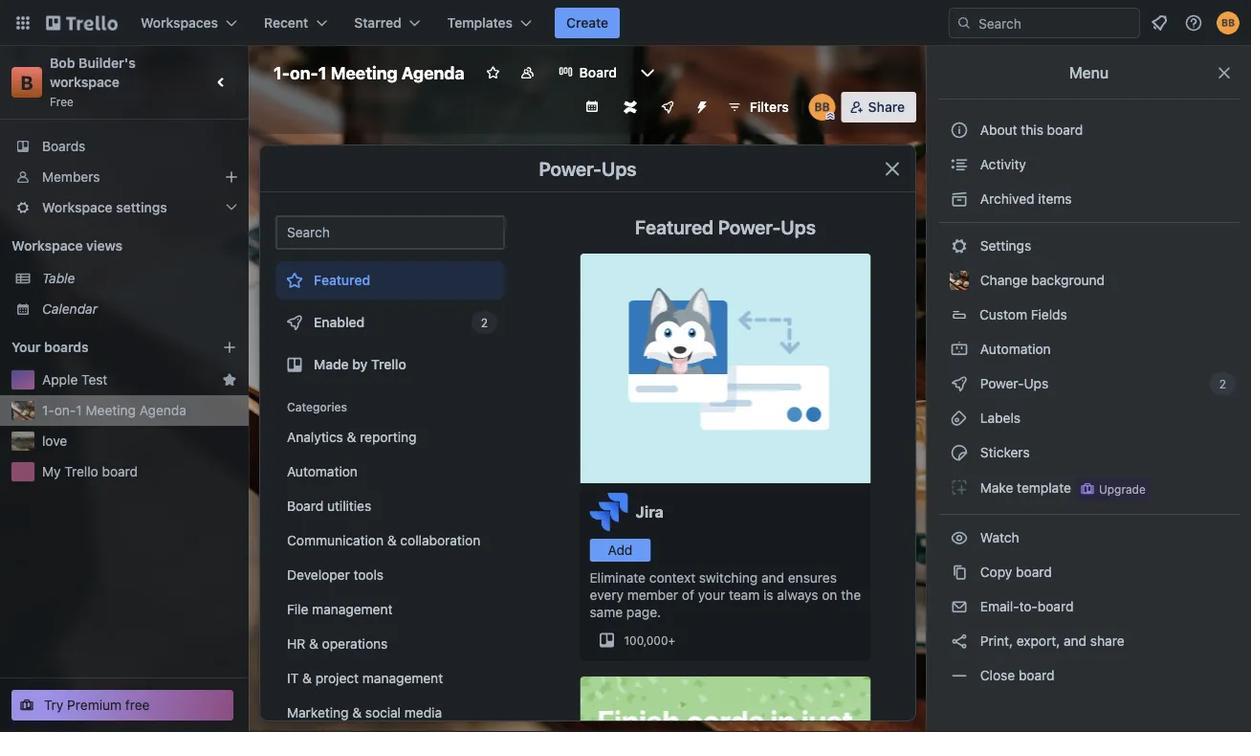 Task type: describe. For each thing, give the bounding box(es) containing it.
starred button
[[343, 8, 432, 38]]

board link
[[547, 57, 629, 88]]

create button
[[555, 8, 620, 38]]

0 vertical spatial power-ups
[[539, 157, 637, 179]]

export,
[[1017, 633, 1061, 649]]

collaboration
[[400, 533, 481, 548]]

try
[[44, 697, 64, 713]]

sm image for copy board
[[950, 563, 969, 582]]

meeting inside the board name text field
[[331, 62, 398, 83]]

test
[[81, 372, 108, 388]]

marketing & social media
[[287, 705, 442, 721]]

sm image for print, export, and share
[[950, 632, 969, 651]]

1-on-1 meeting agenda inside "link"
[[42, 402, 186, 418]]

bob
[[50, 55, 75, 71]]

filters button
[[721, 92, 795, 122]]

custom fields
[[980, 307, 1068, 322]]

board for to-
[[1038, 599, 1074, 614]]

share button
[[842, 92, 917, 122]]

email-
[[981, 599, 1020, 614]]

of
[[682, 587, 695, 603]]

templates button
[[436, 8, 544, 38]]

+
[[668, 634, 676, 647]]

change background link
[[939, 265, 1240, 296]]

board utilities link
[[276, 491, 505, 522]]

tools
[[354, 567, 384, 583]]

is
[[764, 587, 774, 603]]

1- inside "link"
[[42, 402, 54, 418]]

on- inside "link"
[[54, 402, 76, 418]]

on- inside the board name text field
[[290, 62, 318, 83]]

0 vertical spatial bob builder (bobbuilder40) image
[[1217, 11, 1240, 34]]

Search field
[[972, 9, 1140, 37]]

add
[[608, 542, 633, 558]]

change background
[[977, 272, 1105, 288]]

media
[[405, 705, 442, 721]]

change
[[981, 272, 1028, 288]]

watch link
[[939, 523, 1240, 553]]

operations
[[322, 636, 388, 652]]

close board
[[977, 667, 1055, 683]]

sm image for stickers
[[950, 443, 969, 462]]

board for this
[[1048, 122, 1084, 138]]

featured for featured power-ups
[[635, 215, 714, 238]]

project
[[316, 670, 359, 686]]

try premium free
[[44, 697, 150, 713]]

workspace for workspace views
[[11, 238, 83, 254]]

reporting
[[360, 429, 417, 445]]

0 vertical spatial ups
[[602, 157, 637, 179]]

love link
[[42, 432, 237, 451]]

starred
[[354, 15, 402, 31]]

your
[[11, 339, 41, 355]]

on
[[822, 587, 838, 603]]

eliminate context switching and ensures every member of your team is always on the same page.
[[590, 570, 861, 620]]

make
[[981, 480, 1014, 495]]

free
[[125, 697, 150, 713]]

close board link
[[939, 660, 1240, 691]]

sm image for watch
[[950, 528, 969, 547]]

0 notifications image
[[1148, 11, 1171, 34]]

watch
[[977, 530, 1023, 545]]

love
[[42, 433, 67, 449]]

same
[[590, 604, 623, 620]]

1 inside the board name text field
[[318, 62, 327, 83]]

b link
[[11, 67, 42, 98]]

& for reporting
[[347, 429, 356, 445]]

customize views image
[[638, 63, 657, 82]]

1-on-1 meeting agenda link
[[42, 401, 237, 420]]

Board name text field
[[264, 57, 474, 88]]

custom
[[980, 307, 1028, 322]]

board utilities
[[287, 498, 371, 514]]

0 horizontal spatial automation
[[287, 464, 358, 479]]

about this board button
[[939, 115, 1240, 145]]

board down export,
[[1019, 667, 1055, 683]]

add button
[[590, 539, 651, 562]]

1- inside the board name text field
[[274, 62, 290, 83]]

marketing
[[287, 705, 349, 721]]

hr & operations link
[[276, 629, 505, 659]]

views
[[86, 238, 123, 254]]

2 for enabled
[[481, 316, 488, 329]]

it
[[287, 670, 299, 686]]

1 vertical spatial management
[[363, 670, 443, 686]]

custom fields button
[[939, 300, 1240, 330]]

developer tools link
[[276, 560, 505, 590]]

featured link
[[276, 261, 505, 300]]

communication & collaboration
[[287, 533, 481, 548]]

workspaces
[[141, 15, 218, 31]]

& for operations
[[309, 636, 319, 652]]

share
[[1091, 633, 1125, 649]]

featured power-ups
[[635, 215, 816, 238]]

workspace navigation collapse icon image
[[209, 69, 235, 96]]

always
[[777, 587, 819, 603]]

1 vertical spatial automation link
[[276, 456, 505, 487]]

power ups image
[[660, 100, 675, 115]]

agenda inside 1-on-1 meeting agenda "link"
[[139, 402, 186, 418]]

archived items
[[977, 191, 1072, 207]]

filters
[[750, 99, 789, 115]]

workspaces button
[[129, 8, 249, 38]]

sm image for activity
[[950, 155, 969, 174]]

board for trello
[[102, 464, 138, 479]]

print, export, and share link
[[939, 626, 1240, 656]]

utilities
[[327, 498, 371, 514]]

boards
[[44, 339, 89, 355]]

enabled
[[314, 314, 365, 330]]

sm image for power-ups
[[950, 374, 969, 393]]

calendar power-up image
[[584, 99, 600, 114]]

made
[[314, 356, 349, 372]]

workspace
[[50, 74, 120, 90]]

1 vertical spatial and
[[1064, 633, 1087, 649]]

1 horizontal spatial power-ups
[[977, 376, 1053, 391]]

every
[[590, 587, 624, 603]]

members
[[42, 169, 100, 185]]

calendar link
[[42, 300, 237, 319]]

menu
[[1070, 64, 1109, 82]]

trello inside 'link'
[[371, 356, 406, 372]]

table
[[42, 270, 75, 286]]

marketing & social media link
[[276, 698, 505, 728]]

sm image for archived items
[[950, 189, 969, 209]]

settings
[[116, 200, 167, 215]]

1 inside "link"
[[76, 402, 82, 418]]

templates
[[448, 15, 513, 31]]

social
[[365, 705, 401, 721]]

your boards
[[11, 339, 89, 355]]

switch to… image
[[13, 13, 33, 33]]

workspace visible image
[[520, 65, 536, 80]]



Task type: vqa. For each thing, say whether or not it's contained in the screenshot.
the Eliminate
yes



Task type: locate. For each thing, give the bounding box(es) containing it.
sm image inside the stickers link
[[950, 443, 969, 462]]

0 horizontal spatial agenda
[[139, 402, 186, 418]]

member
[[627, 587, 679, 603]]

1-on-1 meeting agenda
[[274, 62, 465, 83], [42, 402, 186, 418]]

0 vertical spatial 2
[[481, 316, 488, 329]]

1 horizontal spatial on-
[[290, 62, 318, 83]]

sm image
[[950, 236, 969, 256], [950, 409, 969, 428], [950, 443, 969, 462]]

4 sm image from the top
[[950, 374, 969, 393]]

create
[[567, 15, 609, 31]]

1
[[318, 62, 327, 83], [76, 402, 82, 418]]

& inside 'analytics & reporting' link
[[347, 429, 356, 445]]

& right analytics on the left bottom of page
[[347, 429, 356, 445]]

0 vertical spatial on-
[[290, 62, 318, 83]]

builder's
[[79, 55, 136, 71]]

1-on-1 meeting agenda down starred
[[274, 62, 465, 83]]

agenda up 'love' link on the left
[[139, 402, 186, 418]]

board for board utilities
[[287, 498, 324, 514]]

0 vertical spatial sm image
[[950, 236, 969, 256]]

copy board
[[977, 564, 1052, 580]]

board
[[1048, 122, 1084, 138], [102, 464, 138, 479], [1016, 564, 1052, 580], [1038, 599, 1074, 614], [1019, 667, 1055, 683]]

2 vertical spatial sm image
[[950, 443, 969, 462]]

sm image for make template
[[950, 478, 969, 497]]

template
[[1017, 480, 1072, 495]]

1 horizontal spatial meeting
[[331, 62, 398, 83]]

1 vertical spatial bob builder (bobbuilder40) image
[[809, 94, 836, 121]]

context
[[650, 570, 696, 586]]

1 horizontal spatial 1-
[[274, 62, 290, 83]]

back to home image
[[46, 8, 118, 38]]

featured
[[635, 215, 714, 238], [314, 272, 370, 288]]

automation link down custom fields "button"
[[939, 334, 1240, 365]]

archived items link
[[939, 184, 1240, 214]]

labels
[[977, 410, 1021, 426]]

0 horizontal spatial bob builder (bobbuilder40) image
[[809, 94, 836, 121]]

power-
[[539, 157, 602, 179], [718, 215, 781, 238], [981, 376, 1024, 391]]

3 sm image from the top
[[950, 340, 969, 359]]

workspace settings
[[42, 200, 167, 215]]

2 vertical spatial ups
[[1024, 376, 1049, 391]]

workspace inside "popup button"
[[42, 200, 113, 215]]

& for project
[[302, 670, 312, 686]]

1 vertical spatial sm image
[[950, 409, 969, 428]]

1 vertical spatial 1-on-1 meeting agenda
[[42, 402, 186, 418]]

power-ups down calendar power-up image in the left top of the page
[[539, 157, 637, 179]]

0 horizontal spatial trello
[[64, 464, 98, 479]]

0 horizontal spatial 2
[[481, 316, 488, 329]]

1 vertical spatial agenda
[[139, 402, 186, 418]]

my
[[42, 464, 61, 479]]

board up print, export, and share
[[1038, 599, 1074, 614]]

ups
[[602, 157, 637, 179], [781, 215, 816, 238], [1024, 376, 1049, 391]]

2 sm image from the top
[[950, 189, 969, 209]]

1 vertical spatial trello
[[64, 464, 98, 479]]

1 vertical spatial on-
[[54, 402, 76, 418]]

sm image inside close board link
[[950, 666, 969, 685]]

analytics & reporting
[[287, 429, 417, 445]]

workspace views
[[11, 238, 123, 254]]

1 horizontal spatial automation
[[977, 341, 1051, 357]]

file management
[[287, 601, 393, 617]]

board
[[580, 65, 617, 80], [287, 498, 324, 514]]

share
[[869, 99, 905, 115]]

1 vertical spatial power-ups
[[977, 376, 1053, 391]]

page.
[[627, 604, 661, 620]]

and up is
[[762, 570, 785, 586]]

10 sm image from the top
[[950, 666, 969, 685]]

0 vertical spatial agenda
[[402, 62, 465, 83]]

2 horizontal spatial power-
[[981, 376, 1024, 391]]

your boards with 4 items element
[[11, 336, 193, 359]]

trello right my in the left of the page
[[64, 464, 98, 479]]

by
[[352, 356, 368, 372]]

try premium free button
[[11, 690, 233, 721]]

1 horizontal spatial and
[[1064, 633, 1087, 649]]

1 horizontal spatial agenda
[[402, 62, 465, 83]]

2
[[481, 316, 488, 329], [1220, 377, 1227, 390]]

& inside the communication & collaboration link
[[387, 533, 397, 548]]

0 horizontal spatial power-ups
[[539, 157, 637, 179]]

bob builder (bobbuilder40) image
[[1217, 11, 1240, 34], [809, 94, 836, 121]]

team
[[729, 587, 760, 603]]

about this board
[[981, 122, 1084, 138]]

& down board utilities link
[[387, 533, 397, 548]]

sm image
[[950, 155, 969, 174], [950, 189, 969, 209], [950, 340, 969, 359], [950, 374, 969, 393], [950, 478, 969, 497], [950, 528, 969, 547], [950, 563, 969, 582], [950, 597, 969, 616], [950, 632, 969, 651], [950, 666, 969, 685]]

5 sm image from the top
[[950, 478, 969, 497]]

sm image inside "email-to-board" link
[[950, 597, 969, 616]]

board up calendar power-up image in the left top of the page
[[580, 65, 617, 80]]

bob builder's workspace link
[[50, 55, 139, 90]]

3 sm image from the top
[[950, 443, 969, 462]]

open information menu image
[[1185, 13, 1204, 33]]

bob builder's workspace free
[[50, 55, 139, 108]]

1 vertical spatial 1
[[76, 402, 82, 418]]

sm image for settings
[[950, 236, 969, 256]]

1- up love
[[42, 402, 54, 418]]

0 horizontal spatial 1
[[76, 402, 82, 418]]

jira
[[636, 503, 664, 521]]

meeting
[[331, 62, 398, 83], [86, 402, 136, 418]]

& for social
[[352, 705, 362, 721]]

7 sm image from the top
[[950, 563, 969, 582]]

board up the to- at right bottom
[[1016, 564, 1052, 580]]

agenda
[[402, 62, 465, 83], [139, 402, 186, 418]]

0 horizontal spatial automation link
[[276, 456, 505, 487]]

board inside button
[[1048, 122, 1084, 138]]

apple test
[[42, 372, 108, 388]]

management down hr & operations link
[[363, 670, 443, 686]]

featured for featured
[[314, 272, 370, 288]]

2 vertical spatial power-
[[981, 376, 1024, 391]]

1 horizontal spatial trello
[[371, 356, 406, 372]]

0 vertical spatial 1
[[318, 62, 327, 83]]

workspace for workspace settings
[[42, 200, 113, 215]]

1 vertical spatial featured
[[314, 272, 370, 288]]

1 down recent "popup button"
[[318, 62, 327, 83]]

sm image inside watch link
[[950, 528, 969, 547]]

boards link
[[0, 131, 249, 162]]

1 horizontal spatial 1
[[318, 62, 327, 83]]

0 horizontal spatial featured
[[314, 272, 370, 288]]

confluence icon image
[[624, 100, 637, 114]]

0 vertical spatial 1-
[[274, 62, 290, 83]]

workspace up table
[[11, 238, 83, 254]]

made by trello link
[[276, 345, 505, 384]]

print, export, and share
[[977, 633, 1125, 649]]

eliminate
[[590, 570, 646, 586]]

board right 'this'
[[1048, 122, 1084, 138]]

boards
[[42, 138, 86, 154]]

add board image
[[222, 340, 237, 355]]

0 vertical spatial workspace
[[42, 200, 113, 215]]

0 horizontal spatial 1-
[[42, 402, 54, 418]]

it & project management
[[287, 670, 443, 686]]

workspace settings button
[[0, 192, 249, 223]]

automation link up board utilities link
[[276, 456, 505, 487]]

0 horizontal spatial meeting
[[86, 402, 136, 418]]

1 vertical spatial workspace
[[11, 238, 83, 254]]

6 sm image from the top
[[950, 528, 969, 547]]

0 vertical spatial automation link
[[939, 334, 1240, 365]]

email-to-board
[[977, 599, 1074, 614]]

1- down recent
[[274, 62, 290, 83]]

trello
[[371, 356, 406, 372], [64, 464, 98, 479]]

b
[[20, 71, 33, 93]]

0 vertical spatial 1-on-1 meeting agenda
[[274, 62, 465, 83]]

9 sm image from the top
[[950, 632, 969, 651]]

meeting down test
[[86, 402, 136, 418]]

0 horizontal spatial 1-on-1 meeting agenda
[[42, 402, 186, 418]]

ensures
[[788, 570, 837, 586]]

board for board
[[580, 65, 617, 80]]

8 sm image from the top
[[950, 597, 969, 616]]

activity
[[977, 156, 1027, 172]]

meeting down starred
[[331, 62, 398, 83]]

apple test link
[[42, 370, 214, 389]]

Search text field
[[276, 215, 505, 250]]

premium
[[67, 697, 122, 713]]

1 horizontal spatial 2
[[1220, 377, 1227, 390]]

made by trello
[[314, 356, 406, 372]]

1 horizontal spatial power-
[[718, 215, 781, 238]]

management up operations
[[312, 601, 393, 617]]

100,000 +
[[624, 634, 676, 647]]

sm image for automation
[[950, 340, 969, 359]]

sm image inside copy board 'link'
[[950, 563, 969, 582]]

1 horizontal spatial featured
[[635, 215, 714, 238]]

it & project management link
[[276, 663, 505, 694]]

communication & collaboration link
[[276, 525, 505, 556]]

settings link
[[939, 231, 1240, 261]]

1 vertical spatial 1-
[[42, 402, 54, 418]]

workspace
[[42, 200, 113, 215], [11, 238, 83, 254]]

& for collaboration
[[387, 533, 397, 548]]

workspace down members
[[42, 200, 113, 215]]

& inside hr & operations link
[[309, 636, 319, 652]]

sm image left labels
[[950, 409, 969, 428]]

analytics
[[287, 429, 343, 445]]

1 vertical spatial automation
[[287, 464, 358, 479]]

bob builder (bobbuilder40) image right filters
[[809, 94, 836, 121]]

0 horizontal spatial power-
[[539, 157, 602, 179]]

1 horizontal spatial automation link
[[939, 334, 1240, 365]]

settings
[[977, 238, 1032, 254]]

fields
[[1031, 307, 1068, 322]]

sm image inside activity link
[[950, 155, 969, 174]]

and inside eliminate context switching and ensures every member of your team is always on the same page.
[[762, 570, 785, 586]]

sm image for labels
[[950, 409, 969, 428]]

2 sm image from the top
[[950, 409, 969, 428]]

search image
[[957, 15, 972, 31]]

sm image inside archived items link
[[950, 189, 969, 209]]

star or unstar board image
[[486, 65, 501, 80]]

and
[[762, 570, 785, 586], [1064, 633, 1087, 649]]

1 horizontal spatial ups
[[781, 215, 816, 238]]

0 vertical spatial power-
[[539, 157, 602, 179]]

board down 'love' link on the left
[[102, 464, 138, 479]]

automation up board utilities
[[287, 464, 358, 479]]

0 horizontal spatial and
[[762, 570, 785, 586]]

1 vertical spatial board
[[287, 498, 324, 514]]

1 sm image from the top
[[950, 155, 969, 174]]

sm image inside print, export, and share link
[[950, 632, 969, 651]]

developer tools
[[287, 567, 384, 583]]

copy
[[981, 564, 1013, 580]]

and left the share at bottom
[[1064, 633, 1087, 649]]

0 vertical spatial featured
[[635, 215, 714, 238]]

make template
[[977, 480, 1072, 495]]

2 horizontal spatial ups
[[1024, 376, 1049, 391]]

trello right by
[[371, 356, 406, 372]]

primary element
[[0, 0, 1252, 46]]

0 vertical spatial trello
[[371, 356, 406, 372]]

analytics & reporting link
[[276, 422, 505, 453]]

automation down the custom fields
[[977, 341, 1051, 357]]

background
[[1032, 272, 1105, 288]]

0 vertical spatial automation
[[977, 341, 1051, 357]]

power-ups up labels
[[977, 376, 1053, 391]]

automation image
[[687, 92, 714, 119]]

0 vertical spatial and
[[762, 570, 785, 586]]

meeting inside "link"
[[86, 402, 136, 418]]

1-on-1 meeting agenda down the apple test link
[[42, 402, 186, 418]]

table link
[[42, 269, 237, 288]]

2 for power-ups
[[1220, 377, 1227, 390]]

1 sm image from the top
[[950, 236, 969, 256]]

sm image inside settings link
[[950, 236, 969, 256]]

& left social
[[352, 705, 362, 721]]

copy board link
[[939, 557, 1240, 588]]

stickers
[[977, 445, 1030, 460]]

1 horizontal spatial 1-on-1 meeting agenda
[[274, 62, 465, 83]]

sm image inside labels link
[[950, 409, 969, 428]]

print,
[[981, 633, 1013, 649]]

1 vertical spatial ups
[[781, 215, 816, 238]]

0 vertical spatial board
[[580, 65, 617, 80]]

0 vertical spatial management
[[312, 601, 393, 617]]

sm image for email-to-board
[[950, 597, 969, 616]]

members link
[[0, 162, 249, 192]]

sm image for close board
[[950, 666, 969, 685]]

to-
[[1020, 599, 1038, 614]]

close
[[981, 667, 1016, 683]]

1 vertical spatial meeting
[[86, 402, 136, 418]]

board left utilities
[[287, 498, 324, 514]]

automation link
[[939, 334, 1240, 365], [276, 456, 505, 487]]

1 vertical spatial power-
[[718, 215, 781, 238]]

agenda inside the board name text field
[[402, 62, 465, 83]]

bob builder (bobbuilder40) image right open information menu icon
[[1217, 11, 1240, 34]]

& right the hr
[[309, 636, 319, 652]]

sm image left settings
[[950, 236, 969, 256]]

archived
[[981, 191, 1035, 207]]

my trello board
[[42, 464, 138, 479]]

agenda left 'star or unstar board' icon
[[402, 62, 465, 83]]

& inside it & project management link
[[302, 670, 312, 686]]

on- down apple
[[54, 402, 76, 418]]

0 horizontal spatial ups
[[602, 157, 637, 179]]

1 horizontal spatial bob builder (bobbuilder40) image
[[1217, 11, 1240, 34]]

on- down recent "popup button"
[[290, 62, 318, 83]]

& inside the marketing & social media link
[[352, 705, 362, 721]]

0 horizontal spatial board
[[287, 498, 324, 514]]

this member is an admin of this board. image
[[827, 112, 835, 121]]

board inside 'link'
[[1016, 564, 1052, 580]]

1 horizontal spatial board
[[580, 65, 617, 80]]

starred icon image
[[222, 372, 237, 388]]

0 vertical spatial meeting
[[331, 62, 398, 83]]

1 down apple test
[[76, 402, 82, 418]]

1 vertical spatial 2
[[1220, 377, 1227, 390]]

featured inside featured link
[[314, 272, 370, 288]]

1-on-1 meeting agenda inside the board name text field
[[274, 62, 465, 83]]

0 horizontal spatial on-
[[54, 402, 76, 418]]

sm image left 'stickers'
[[950, 443, 969, 462]]

my trello board link
[[42, 462, 237, 481]]

& right it
[[302, 670, 312, 686]]



